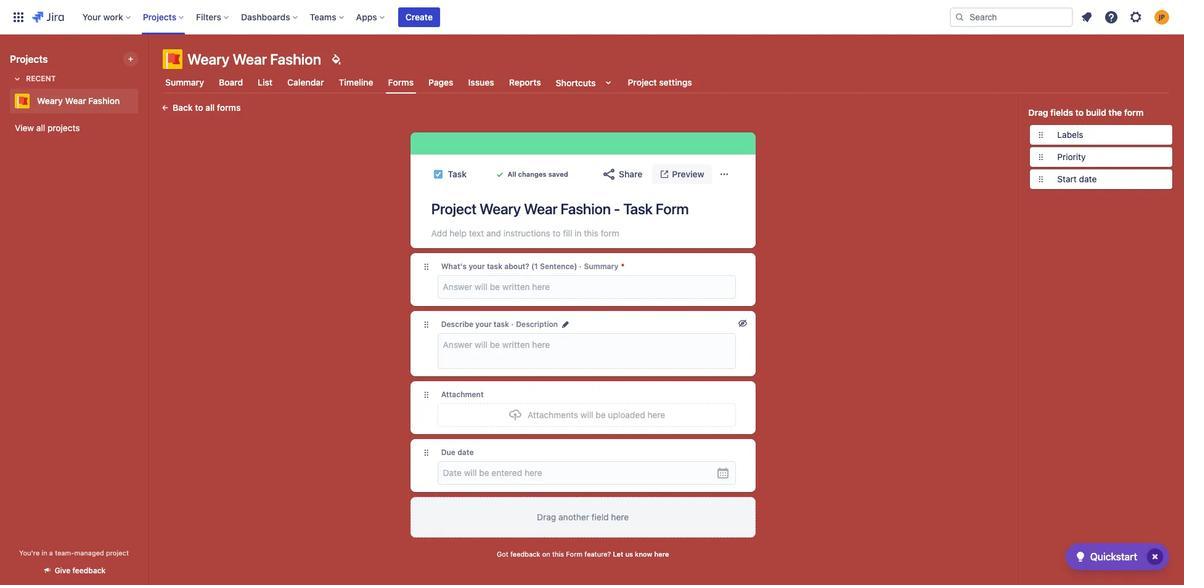 Task type: describe. For each thing, give the bounding box(es) containing it.
back to all forms link
[[153, 98, 248, 118]]

know
[[635, 551, 653, 559]]

2 horizontal spatial wear
[[524, 200, 558, 218]]

add
[[431, 228, 447, 239]]

all
[[508, 170, 517, 178]]

1 vertical spatial wear
[[65, 96, 86, 106]]

description
[[516, 320, 558, 329]]

1 horizontal spatial weary wear fashion
[[187, 51, 321, 68]]

0 horizontal spatial to
[[195, 102, 203, 113]]

a
[[49, 549, 53, 557]]

project for project settings
[[628, 77, 657, 88]]

projects
[[48, 123, 80, 133]]

saved
[[549, 170, 568, 178]]

teams button
[[306, 7, 349, 27]]

primary element
[[7, 0, 950, 34]]

attachments
[[528, 410, 578, 421]]

pages link
[[426, 72, 456, 94]]

got
[[497, 551, 509, 559]]

here right entered
[[525, 468, 543, 479]]

build
[[1086, 107, 1107, 118]]

filters button
[[192, 7, 234, 27]]

answer for what's your task about? (1 sentence)
[[443, 282, 473, 292]]

and
[[487, 228, 501, 239]]

2 vertical spatial weary
[[480, 200, 521, 218]]

you're
[[19, 549, 40, 557]]

1 horizontal spatial task
[[624, 200, 653, 218]]

filters
[[196, 11, 221, 22]]

1 horizontal spatial this
[[584, 228, 599, 239]]

drag for drag another field here
[[537, 512, 556, 523]]

text
[[469, 228, 484, 239]]

settings image
[[1129, 10, 1144, 24]]

issues link
[[466, 72, 497, 94]]

0 horizontal spatial in
[[42, 549, 47, 557]]

work
[[103, 11, 123, 22]]

date
[[443, 468, 462, 479]]

describe
[[441, 320, 474, 329]]

feedback for give
[[72, 567, 106, 576]]

all inside back to all forms link
[[206, 102, 215, 113]]

check image
[[1073, 550, 1088, 565]]

give feedback button
[[35, 561, 113, 582]]

0 horizontal spatial this
[[552, 551, 564, 559]]

Search field
[[950, 7, 1074, 27]]

settings
[[659, 77, 692, 88]]

preview button
[[653, 165, 712, 184]]

the
[[1109, 107, 1123, 118]]

0 horizontal spatial summary
[[165, 77, 204, 88]]

calendar
[[287, 77, 324, 88]]

let
[[613, 551, 624, 559]]

answer for describe your task
[[443, 340, 473, 350]]

written for describe your task
[[502, 340, 530, 350]]

apps
[[356, 11, 377, 22]]

on
[[542, 551, 551, 559]]

(1
[[532, 262, 538, 271]]

your for describe
[[476, 320, 492, 329]]

1 horizontal spatial to
[[553, 228, 561, 239]]

be up describe your task · description
[[490, 282, 500, 292]]

0 vertical spatial task
[[448, 169, 467, 179]]

entered
[[492, 468, 522, 479]]

task for ·
[[494, 320, 509, 329]]

calendar link
[[285, 72, 327, 94]]

0 horizontal spatial ·
[[511, 320, 514, 329]]

will right attachments
[[581, 410, 594, 421]]

all inside the 'view all projects' link
[[36, 123, 45, 133]]

due date
[[441, 448, 474, 458]]

-
[[614, 200, 621, 218]]

forms
[[217, 102, 241, 113]]

here down (1
[[532, 282, 550, 292]]

uploaded
[[608, 410, 645, 421]]

list
[[258, 77, 273, 88]]

banner containing your work
[[0, 0, 1185, 35]]

drag another field here
[[537, 512, 629, 523]]

set background color image
[[329, 52, 344, 67]]

written for what's your task about? (1 sentence)
[[502, 282, 530, 292]]

managed
[[74, 549, 104, 557]]

quickstart button
[[1066, 544, 1170, 571]]

recent
[[26, 74, 56, 83]]

share button
[[595, 165, 650, 184]]

drag fields to build the form
[[1029, 107, 1144, 118]]

board
[[219, 77, 243, 88]]

upload image
[[508, 408, 523, 423]]

about?
[[505, 262, 530, 271]]

attachments will be uploaded here
[[528, 410, 666, 421]]

calendar image
[[716, 466, 731, 481]]

will down describe your task · description
[[475, 340, 488, 350]]

form actions image
[[719, 170, 729, 179]]

preview
[[672, 169, 705, 179]]

weary wear fashion link
[[10, 89, 133, 113]]

start
[[1058, 174, 1077, 184]]

project settings
[[628, 77, 692, 88]]

give feedback
[[55, 567, 106, 576]]

due
[[441, 448, 456, 458]]

2 horizontal spatial to
[[1076, 107, 1084, 118]]

attachment
[[441, 390, 484, 400]]

describe your task · description
[[441, 320, 558, 329]]

let us know here button
[[613, 550, 669, 560]]

your
[[82, 11, 101, 22]]

1 vertical spatial weary wear fashion
[[37, 96, 120, 106]]

date will be entered here
[[443, 468, 543, 479]]

*
[[621, 262, 625, 271]]

pages
[[429, 77, 454, 88]]

labels
[[1058, 130, 1084, 140]]

answer will be written here for describe your task
[[443, 340, 550, 350]]

1 horizontal spatial form
[[1125, 107, 1144, 118]]

dismiss quickstart image
[[1146, 548, 1166, 567]]

task for about?
[[487, 262, 503, 271]]

here right 'field'
[[611, 512, 629, 523]]

quickstart
[[1091, 552, 1138, 563]]

create button
[[398, 7, 440, 27]]

shortcuts
[[556, 77, 596, 88]]

dashboards
[[241, 11, 290, 22]]

summary link
[[163, 72, 207, 94]]

another
[[559, 512, 589, 523]]

will up describe your task · description
[[475, 282, 488, 292]]



Task type: vqa. For each thing, say whether or not it's contained in the screenshot.
Summary
yes



Task type: locate. For each thing, give the bounding box(es) containing it.
0 vertical spatial wear
[[233, 51, 267, 68]]

1 vertical spatial date
[[458, 448, 474, 458]]

weary down 'recent'
[[37, 96, 63, 106]]

0 horizontal spatial task
[[448, 169, 467, 179]]

form down -
[[601, 228, 620, 239]]

your for what's
[[469, 262, 485, 271]]

issues
[[468, 77, 494, 88]]

0 vertical spatial this
[[584, 228, 599, 239]]

1 horizontal spatial form
[[656, 200, 689, 218]]

view
[[15, 123, 34, 133]]

tab list containing forms
[[155, 72, 1177, 94]]

view all projects link
[[10, 117, 138, 139]]

here down description in the left bottom of the page
[[532, 340, 550, 350]]

1 horizontal spatial project
[[628, 77, 657, 88]]

written
[[502, 282, 530, 292], [502, 340, 530, 350]]

0 vertical spatial date
[[1080, 174, 1097, 184]]

feedback inside button
[[72, 567, 106, 576]]

1 horizontal spatial wear
[[233, 51, 267, 68]]

to left fill
[[553, 228, 561, 239]]

0 vertical spatial weary wear fashion
[[187, 51, 321, 68]]

2 horizontal spatial fashion
[[561, 200, 611, 218]]

notifications image
[[1080, 10, 1095, 24]]

1 horizontal spatial in
[[575, 228, 582, 239]]

1 vertical spatial form
[[601, 228, 620, 239]]

your work button
[[79, 7, 136, 27]]

add to starred image
[[134, 94, 149, 109]]

create
[[406, 11, 433, 22]]

weary up board
[[187, 51, 230, 68]]

task
[[487, 262, 503, 271], [494, 320, 509, 329]]

wear up instructions
[[524, 200, 558, 218]]

1 horizontal spatial all
[[206, 102, 215, 113]]

projects button
[[139, 7, 189, 27]]

in right fill
[[575, 228, 582, 239]]

task left "all"
[[448, 169, 467, 179]]

form left feature?
[[566, 551, 583, 559]]

fashion up fill
[[561, 200, 611, 218]]

what's your task about? (1 sentence) · summary *
[[441, 262, 625, 271]]

1 answer from the top
[[443, 282, 473, 292]]

tab list
[[155, 72, 1177, 94]]

0 horizontal spatial weary
[[37, 96, 63, 106]]

task
[[448, 169, 467, 179], [624, 200, 653, 218]]

fill
[[563, 228, 573, 239]]

projects up 'recent'
[[10, 54, 48, 65]]

projects
[[143, 11, 176, 22], [10, 54, 48, 65]]

projects inside dropdown button
[[143, 11, 176, 22]]

1 vertical spatial form
[[566, 551, 583, 559]]

this right fill
[[584, 228, 599, 239]]

this right 'on'
[[552, 551, 564, 559]]

1 horizontal spatial fashion
[[270, 51, 321, 68]]

answer will be written here for what's your task about? (1 sentence)
[[443, 282, 550, 292]]

help
[[450, 228, 467, 239]]

help image
[[1105, 10, 1119, 24]]

0 horizontal spatial wear
[[65, 96, 86, 106]]

1 horizontal spatial drag
[[1029, 107, 1049, 118]]

your
[[469, 262, 485, 271], [476, 320, 492, 329]]

board link
[[216, 72, 246, 94]]

2 horizontal spatial weary
[[480, 200, 521, 218]]

0 vertical spatial in
[[575, 228, 582, 239]]

0 horizontal spatial weary wear fashion
[[37, 96, 120, 106]]

1 horizontal spatial projects
[[143, 11, 176, 22]]

this
[[584, 228, 599, 239], [552, 551, 564, 559]]

got feedback on this form feature? let us know here
[[497, 551, 669, 559]]

1 answer will be written here from the top
[[443, 282, 550, 292]]

0 vertical spatial all
[[206, 102, 215, 113]]

answer
[[443, 282, 473, 292], [443, 340, 473, 350]]

weary
[[187, 51, 230, 68], [37, 96, 63, 106], [480, 200, 521, 218]]

jira image
[[32, 10, 64, 24], [32, 10, 64, 24]]

task left about?
[[487, 262, 503, 271]]

weary wear fashion up list
[[187, 51, 321, 68]]

0 vertical spatial fashion
[[270, 51, 321, 68]]

0 horizontal spatial projects
[[10, 54, 48, 65]]

sentence)
[[540, 262, 577, 271]]

project settings link
[[626, 72, 695, 94]]

0 vertical spatial form
[[656, 200, 689, 218]]

forms
[[388, 77, 414, 87]]

be left uploaded
[[596, 410, 606, 421]]

feedback for got
[[511, 551, 541, 559]]

here right uploaded
[[648, 410, 666, 421]]

·
[[579, 262, 582, 271], [511, 320, 514, 329]]

0 horizontal spatial fashion
[[88, 96, 120, 106]]

add help text and instructions to fill in this form
[[431, 228, 620, 239]]

1 vertical spatial answer
[[443, 340, 473, 350]]

date right due
[[458, 448, 474, 458]]

dashboards button
[[237, 7, 303, 27]]

fashion left the add to starred icon
[[88, 96, 120, 106]]

0 vertical spatial weary
[[187, 51, 230, 68]]

fashion up calendar
[[270, 51, 321, 68]]

summary left *
[[584, 262, 619, 271]]

team-
[[55, 549, 74, 557]]

0 vertical spatial answer will be written here
[[443, 282, 550, 292]]

search image
[[955, 12, 965, 22]]

appswitcher icon image
[[11, 10, 26, 24]]

1 horizontal spatial feedback
[[511, 551, 541, 559]]

· right sentence)
[[579, 262, 582, 271]]

1 vertical spatial all
[[36, 123, 45, 133]]

answer down the describe
[[443, 340, 473, 350]]

collapse recent projects image
[[10, 72, 25, 86]]

give
[[55, 567, 70, 576]]

1 vertical spatial answer will be written here
[[443, 340, 550, 350]]

0 vertical spatial task
[[487, 262, 503, 271]]

be down describe your task · description
[[490, 340, 500, 350]]

date for due date
[[458, 448, 474, 458]]

drag left another
[[537, 512, 556, 523]]

0 horizontal spatial drag
[[537, 512, 556, 523]]

your right what's
[[469, 262, 485, 271]]

1 vertical spatial weary
[[37, 96, 63, 106]]

0 horizontal spatial date
[[458, 448, 474, 458]]

to
[[195, 102, 203, 113], [1076, 107, 1084, 118], [553, 228, 561, 239]]

project left settings
[[628, 77, 657, 88]]

0 vertical spatial form
[[1125, 107, 1144, 118]]

project weary wear fashion - task form
[[431, 200, 689, 218]]

1 vertical spatial your
[[476, 320, 492, 329]]

shortcuts button
[[554, 72, 618, 94]]

all left forms
[[206, 102, 215, 113]]

weary wear fashion up the 'view all projects' link
[[37, 96, 120, 106]]

be left entered
[[479, 468, 489, 479]]

0 horizontal spatial all
[[36, 123, 45, 133]]

2 vertical spatial wear
[[524, 200, 558, 218]]

1 horizontal spatial summary
[[584, 262, 619, 271]]

1 vertical spatial project
[[431, 200, 477, 218]]

all
[[206, 102, 215, 113], [36, 123, 45, 133]]

task right -
[[624, 200, 653, 218]]

0 horizontal spatial project
[[431, 200, 477, 218]]

date right start
[[1080, 174, 1097, 184]]

drag
[[1029, 107, 1049, 118], [537, 512, 556, 523]]

to left build
[[1076, 107, 1084, 118]]

written down about?
[[502, 282, 530, 292]]

feedback down managed
[[72, 567, 106, 576]]

weary up the and
[[480, 200, 521, 218]]

what's
[[441, 262, 467, 271]]

be
[[490, 282, 500, 292], [490, 340, 500, 350], [596, 410, 606, 421], [479, 468, 489, 479]]

1 horizontal spatial weary
[[187, 51, 230, 68]]

0 vertical spatial written
[[502, 282, 530, 292]]

share image
[[602, 167, 617, 182]]

view all projects
[[15, 123, 80, 133]]

2 answer from the top
[[443, 340, 473, 350]]

project
[[106, 549, 129, 557]]

reports link
[[507, 72, 544, 94]]

0 horizontal spatial form
[[601, 228, 620, 239]]

project
[[628, 77, 657, 88], [431, 200, 477, 218]]

wear
[[233, 51, 267, 68], [65, 96, 86, 106], [524, 200, 558, 218]]

you're in a team-managed project
[[19, 549, 129, 557]]

will right date on the left
[[464, 468, 477, 479]]

us
[[626, 551, 633, 559]]

field
[[592, 512, 609, 523]]

1 vertical spatial projects
[[10, 54, 48, 65]]

1 vertical spatial in
[[42, 549, 47, 557]]

feedback
[[511, 551, 541, 559], [72, 567, 106, 576]]

in left a
[[42, 549, 47, 557]]

project for project weary wear fashion - task form
[[431, 200, 477, 218]]

written down describe your task · description
[[502, 340, 530, 350]]

banner
[[0, 0, 1185, 35]]

1 vertical spatial ·
[[511, 320, 514, 329]]

feature?
[[585, 551, 611, 559]]

wear up the 'view all projects' link
[[65, 96, 86, 106]]

your work
[[82, 11, 123, 22]]

start date
[[1058, 174, 1097, 184]]

0 vertical spatial feedback
[[511, 551, 541, 559]]

1 vertical spatial feedback
[[72, 567, 106, 576]]

form right the
[[1125, 107, 1144, 118]]

· left description in the left bottom of the page
[[511, 320, 514, 329]]

drag left fields
[[1029, 107, 1049, 118]]

1 horizontal spatial ·
[[579, 262, 582, 271]]

0 vertical spatial ·
[[579, 262, 582, 271]]

task left description in the left bottom of the page
[[494, 320, 509, 329]]

answer will be written here
[[443, 282, 550, 292], [443, 340, 550, 350]]

0 vertical spatial your
[[469, 262, 485, 271]]

sidebar navigation image
[[134, 49, 162, 74]]

1 vertical spatial written
[[502, 340, 530, 350]]

create project image
[[126, 54, 136, 64]]

form
[[656, 200, 689, 218], [566, 551, 583, 559]]

1 vertical spatial this
[[552, 551, 564, 559]]

answer down what's
[[443, 282, 473, 292]]

your right the describe
[[476, 320, 492, 329]]

0 vertical spatial projects
[[143, 11, 176, 22]]

back to all forms
[[173, 102, 241, 113]]

here right know
[[655, 551, 669, 559]]

date for start date
[[1080, 174, 1097, 184]]

1 vertical spatial task
[[494, 320, 509, 329]]

2 vertical spatial fashion
[[561, 200, 611, 218]]

0 vertical spatial answer
[[443, 282, 473, 292]]

teams
[[310, 11, 337, 22]]

feedback left 'on'
[[511, 551, 541, 559]]

will
[[475, 282, 488, 292], [475, 340, 488, 350], [581, 410, 594, 421], [464, 468, 477, 479]]

here
[[532, 282, 550, 292], [532, 340, 550, 350], [648, 410, 666, 421], [525, 468, 543, 479], [611, 512, 629, 523], [655, 551, 669, 559]]

wear up list
[[233, 51, 267, 68]]

priority
[[1058, 152, 1086, 162]]

to right back
[[195, 102, 203, 113]]

0 horizontal spatial form
[[566, 551, 583, 559]]

0 vertical spatial summary
[[165, 77, 204, 88]]

drag for drag fields to build the form
[[1029, 107, 1049, 118]]

instructions
[[504, 228, 551, 239]]

1 vertical spatial summary
[[584, 262, 619, 271]]

reports
[[509, 77, 541, 88]]

1 vertical spatial drag
[[537, 512, 556, 523]]

list link
[[255, 72, 275, 94]]

back
[[173, 102, 193, 113]]

1 vertical spatial task
[[624, 200, 653, 218]]

0 vertical spatial project
[[628, 77, 657, 88]]

timeline link
[[336, 72, 376, 94]]

answer will be written here down about?
[[443, 282, 550, 292]]

answer will be written here down describe your task · description
[[443, 340, 550, 350]]

fashion
[[270, 51, 321, 68], [88, 96, 120, 106], [561, 200, 611, 218]]

1 vertical spatial fashion
[[88, 96, 120, 106]]

projects right work
[[143, 11, 176, 22]]

changes
[[518, 170, 547, 178]]

apps button
[[353, 7, 390, 27]]

summary up back
[[165, 77, 204, 88]]

timeline
[[339, 77, 373, 88]]

all right view
[[36, 123, 45, 133]]

1 horizontal spatial date
[[1080, 174, 1097, 184]]

1 written from the top
[[502, 282, 530, 292]]

project up help
[[431, 200, 477, 218]]

share
[[619, 169, 643, 179]]

0 vertical spatial drag
[[1029, 107, 1049, 118]]

2 written from the top
[[502, 340, 530, 350]]

fields
[[1051, 107, 1074, 118]]

your profile and settings image
[[1155, 10, 1170, 24]]

2 answer will be written here from the top
[[443, 340, 550, 350]]

form down preview button
[[656, 200, 689, 218]]

0 horizontal spatial feedback
[[72, 567, 106, 576]]



